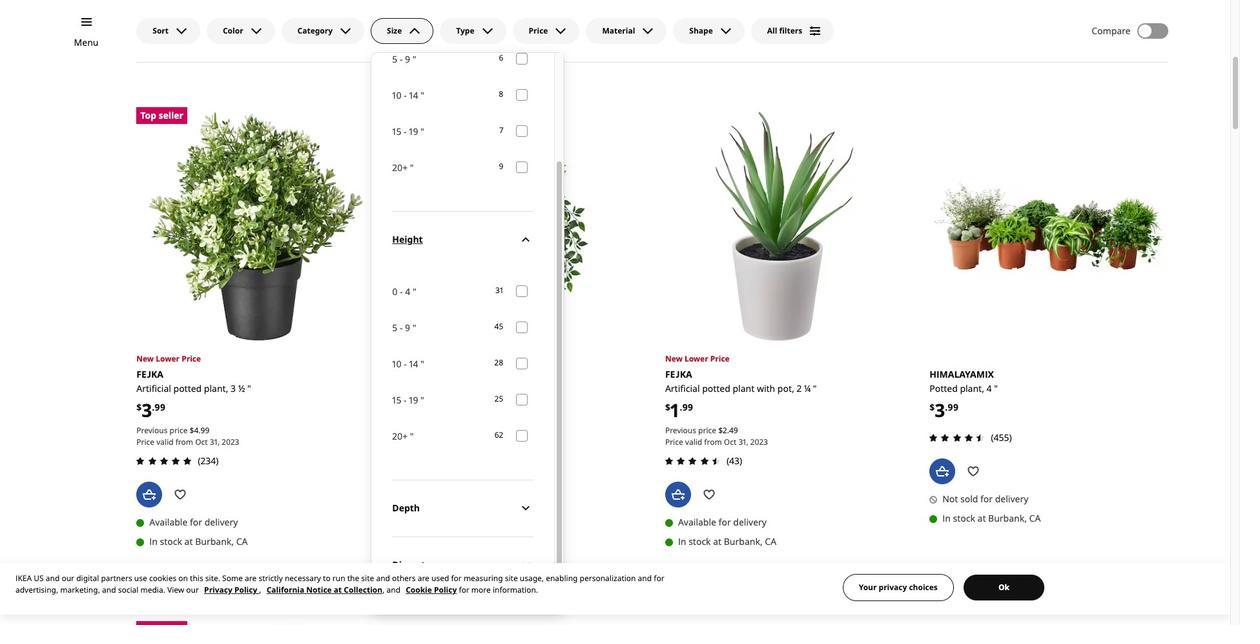 Task type: describe. For each thing, give the bounding box(es) containing it.
2 inside 'new lower price fejka artificial potted plant with pot, 2 ¼ " $ 1 . 99'
[[797, 383, 802, 395]]

ca for (234)
[[236, 536, 248, 548]]

price button
[[513, 18, 580, 44]]

review: 4.6 out of 5 stars. total reviews: 43 image
[[662, 454, 724, 469]]

31
[[496, 285, 504, 296]]

view
[[167, 585, 184, 596]]

for right used
[[451, 573, 462, 584]]

1 vertical spatial 9
[[499, 161, 504, 172]]

for up this
[[190, 517, 202, 529]]

sold
[[961, 493, 979, 506]]

run
[[333, 573, 345, 584]]

sort button
[[137, 18, 200, 44]]

media.
[[141, 585, 165, 596]]

advertising,
[[16, 585, 58, 596]]

45
[[495, 321, 504, 332]]

19 for 25
[[409, 394, 418, 406]]

0
[[392, 286, 398, 298]]

material
[[603, 25, 635, 36]]

potted
[[930, 383, 958, 395]]

all filters button
[[751, 18, 834, 44]]

15 - 19 " for 7
[[392, 125, 424, 138]]

price for 3
[[170, 425, 188, 436]]

your
[[859, 582, 877, 593]]

previous price $ 2 . 49 price valid from oct 31, 2023
[[666, 425, 768, 448]]

31, for 99
[[210, 437, 220, 448]]

ok
[[999, 582, 1010, 593]]

category button
[[281, 18, 365, 44]]

potted for 1
[[703, 383, 731, 395]]

this
[[190, 573, 203, 584]]

filters
[[780, 25, 803, 36]]

49
[[730, 425, 738, 436]]

in stock at burbank, ca for (455)
[[943, 513, 1041, 525]]

25
[[495, 394, 504, 405]]

stock for (234)
[[160, 536, 182, 548]]

plant
[[733, 383, 755, 395]]

cookies
[[149, 573, 177, 584]]

in for (43)
[[678, 536, 687, 548]]

. inside the previous price $ 4 . 99 price valid from oct 31, 2023
[[199, 425, 201, 436]]

himalayamix
[[930, 368, 994, 381]]

to
[[323, 573, 331, 584]]

potted for 6
[[438, 383, 466, 395]]

previous for 6
[[401, 425, 432, 436]]

ca for (455)
[[1030, 513, 1041, 525]]

and down partners
[[102, 585, 116, 596]]

not sold for delivery
[[943, 493, 1029, 506]]

1 site from the left
[[361, 573, 374, 584]]

compare
[[1092, 25, 1131, 37]]

19 for 7
[[409, 125, 418, 138]]

ikea us and our digital partners use cookies on this site. some are strictly necessary to run the site and others are used for measuring site usage, enabling personalization and for advertising, marketing, and social media. view our
[[16, 573, 665, 596]]

0 - 4 "
[[392, 286, 417, 298]]

top
[[140, 109, 156, 121]]

. inside 'new lower price fejka artificial potted plant with pot, 2 ¼ " $ 1 . 99'
[[680, 401, 683, 413]]

himalayamix potted plant, 4 " $ 3 . 99
[[930, 368, 998, 423]]

$ inside the previous price $ 4 . 99 price valid from oct 31, 2023
[[190, 425, 194, 436]]

stock for (455)
[[954, 513, 976, 525]]

privacy
[[879, 582, 908, 593]]

with
[[757, 383, 776, 395]]

20+ for 62
[[392, 430, 408, 443]]

site.
[[205, 573, 220, 584]]

available for 1
[[678, 517, 717, 529]]

new lower price fejka artificial potted plant, 3 ½ " $ 3 . 99
[[137, 353, 251, 423]]

0 horizontal spatial our
[[62, 573, 74, 584]]

sort
[[153, 25, 169, 36]]

your privacy choices button
[[843, 575, 954, 602]]

6 products element
[[499, 53, 504, 65]]

social
[[118, 585, 139, 596]]

lower for 3
[[156, 353, 180, 364]]

price inside previous price $ 2 . 49 price valid from oct 31, 2023
[[666, 437, 684, 448]]

depth button
[[392, 480, 534, 537]]

size
[[387, 25, 402, 36]]

some
[[222, 573, 243, 584]]

20+ " for 62
[[392, 430, 414, 443]]

2023 for 99
[[222, 437, 239, 448]]

type button
[[440, 18, 506, 44]]

10 - 14 " for 8
[[392, 89, 425, 101]]

oct inside the previous price price valid from oct 31, 2023
[[460, 437, 472, 448]]

" inside new lower price fejka artificial potted plant, 3 ½ " $ 6 . 99
[[512, 383, 516, 395]]

new for 1
[[666, 353, 683, 364]]

enabling
[[546, 573, 578, 584]]

15 for 7
[[392, 125, 402, 138]]

1 , from the left
[[259, 585, 261, 596]]

1
[[671, 398, 680, 423]]

25 products element
[[495, 394, 504, 406]]

diameter
[[392, 559, 435, 572]]

others
[[392, 573, 416, 584]]

ok button
[[964, 575, 1045, 601]]

20+ for 9
[[392, 162, 408, 174]]

1 are from the left
[[245, 573, 257, 584]]

in stock at burbank, ca for (234)
[[149, 536, 248, 548]]

information.
[[493, 585, 538, 596]]

99 inside the previous price $ 4 . 99 price valid from oct 31, 2023
[[201, 425, 210, 436]]

price inside new lower price fejka artificial potted plant, 3 ½ " $ 6 . 99
[[446, 353, 466, 364]]

10 for 28
[[392, 358, 402, 370]]

collection
[[344, 585, 383, 596]]

for right sold
[[981, 493, 993, 506]]

top seller
[[140, 109, 184, 121]]

(43)
[[727, 455, 743, 467]]

3 inside himalayamix potted plant, 4 " $ 3 . 99
[[935, 398, 946, 423]]

price inside popup button
[[529, 25, 548, 36]]

price for 1
[[699, 425, 717, 436]]

lower for 1
[[685, 353, 709, 364]]

new lower price fejka artificial potted plant, 3 ½ " $ 6 . 99
[[401, 353, 516, 423]]

in stock at burbank, ca for (43)
[[678, 536, 777, 548]]

31, for 1
[[739, 437, 749, 448]]

valid for 3
[[157, 437, 174, 448]]

pot,
[[778, 383, 795, 395]]

shape
[[690, 25, 713, 36]]

your privacy choices
[[859, 582, 938, 593]]

lower for 6
[[420, 353, 444, 364]]

potted for 3
[[174, 383, 202, 395]]

9 for 6
[[405, 53, 410, 65]]

us
[[34, 573, 44, 584]]

and right "us"
[[46, 573, 60, 584]]

privacy policy , california notice at collection , and cookie policy for more information.
[[204, 585, 538, 596]]

8 products element
[[499, 89, 504, 101]]

all filters
[[768, 25, 803, 36]]

1 horizontal spatial our
[[186, 585, 199, 596]]

choices
[[910, 582, 938, 593]]

height button
[[392, 211, 534, 268]]

- for 28
[[404, 358, 407, 370]]

- for 8
[[404, 89, 407, 101]]

. inside new lower price fejka artificial potted plant, 3 ½ " $ 3 . 99
[[152, 401, 155, 413]]

. inside himalayamix potted plant, 4 " $ 3 . 99
[[946, 401, 948, 413]]

and down "others"
[[387, 585, 401, 596]]

price inside the previous price $ 4 . 99 price valid from oct 31, 2023
[[137, 437, 155, 448]]

8
[[499, 89, 504, 100]]

from inside the previous price price valid from oct 31, 2023
[[440, 437, 458, 448]]

available for delivery for 1
[[678, 517, 767, 529]]

15 - 19 " for 25
[[392, 394, 424, 406]]

shape button
[[674, 18, 745, 44]]

" inside himalayamix potted plant, 4 " $ 3 . 99
[[995, 383, 998, 395]]

artificial for 6
[[401, 383, 436, 395]]

at for (455)
[[978, 513, 986, 525]]

5 - 9 " for 6
[[392, 53, 416, 65]]

- for 7
[[404, 125, 407, 138]]

artificial for 3
[[137, 383, 171, 395]]

on
[[179, 573, 188, 584]]

99 inside new lower price fejka artificial potted plant, 3 ½ " $ 6 . 99
[[420, 401, 431, 413]]

at for (234)
[[185, 536, 193, 548]]

marketing,
[[60, 585, 100, 596]]

previous price price valid from oct 31, 2023
[[401, 425, 504, 448]]

(455)
[[991, 432, 1012, 444]]

green button
[[137, 22, 207, 48]]

type
[[456, 25, 475, 36]]

more
[[472, 585, 491, 596]]

$ inside himalayamix potted plant, 4 " $ 3 . 99
[[930, 401, 935, 413]]

99 inside new lower price fejka artificial potted plant, 3 ½ " $ 3 . 99
[[155, 401, 166, 413]]

strictly
[[259, 573, 283, 584]]

plant, for 3
[[204, 383, 228, 395]]

from for 99
[[176, 437, 193, 448]]

and up privacy policy , california notice at collection , and cookie policy for more information.
[[376, 573, 390, 584]]

62 products element
[[495, 430, 504, 442]]

5 - 9 " for 45
[[392, 322, 416, 334]]

price inside the previous price price valid from oct 31, 2023
[[401, 437, 419, 448]]

31 products element
[[496, 285, 504, 297]]

7
[[500, 125, 504, 136]]

privacy
[[204, 585, 233, 596]]

9 products element
[[499, 161, 504, 173]]

62
[[495, 430, 504, 441]]

15 for 25
[[392, 394, 402, 406]]

from for 1
[[705, 437, 722, 448]]

- for 45
[[400, 322, 403, 334]]

oct for 1
[[724, 437, 737, 448]]

fejka for 6
[[401, 368, 428, 381]]

10 - 14 " for 28
[[392, 358, 425, 370]]



Task type: vqa. For each thing, say whether or not it's contained in the screenshot.


Task type: locate. For each thing, give the bounding box(es) containing it.
(234)
[[198, 455, 219, 467]]

1 horizontal spatial 6
[[499, 53, 504, 64]]

available down review: 4.6 out of 5 stars. total reviews: 43 image
[[678, 517, 717, 529]]

0 horizontal spatial 31,
[[210, 437, 220, 448]]

from inside previous price $ 2 . 49 price valid from oct 31, 2023
[[705, 437, 722, 448]]

1 horizontal spatial available
[[678, 517, 717, 529]]

depth
[[392, 502, 420, 515]]

1 vertical spatial 15
[[392, 394, 402, 406]]

0 horizontal spatial plant,
[[204, 383, 228, 395]]

5
[[392, 53, 398, 65], [392, 322, 398, 334]]

1 horizontal spatial ,
[[383, 585, 385, 596]]

plant,
[[204, 383, 228, 395], [469, 383, 493, 395], [961, 383, 985, 395]]

valid for 1
[[686, 437, 703, 448]]

31, left 62 products element
[[474, 437, 484, 448]]

0 horizontal spatial 2023
[[222, 437, 239, 448]]

$
[[137, 401, 142, 413], [401, 401, 406, 413], [666, 401, 671, 413], [930, 401, 935, 413], [190, 425, 194, 436], [719, 425, 723, 436]]

valid inside the previous price $ 4 . 99 price valid from oct 31, 2023
[[157, 437, 174, 448]]

20+
[[392, 162, 408, 174], [392, 430, 408, 443]]

potted inside new lower price fejka artificial potted plant, 3 ½ " $ 3 . 99
[[174, 383, 202, 395]]

1 10 - 14 " from the top
[[392, 89, 425, 101]]

28
[[495, 358, 504, 369]]

previous inside previous price $ 2 . 49 price valid from oct 31, 2023
[[666, 425, 697, 436]]

fejka inside new lower price fejka artificial potted plant, 3 ½ " $ 6 . 99
[[401, 368, 428, 381]]

2023 inside previous price $ 2 . 49 price valid from oct 31, 2023
[[751, 437, 768, 448]]

1 oct from the left
[[195, 437, 208, 448]]

valid down new lower price fejka artificial potted plant, 3 ½ " $ 6 . 99
[[421, 437, 438, 448]]

price for 6
[[434, 425, 452, 436]]

and right personalization
[[638, 573, 652, 584]]

1 5 from the top
[[392, 53, 398, 65]]

artificial up the previous price price valid from oct 31, 2023 on the left bottom of page
[[401, 383, 436, 395]]

at for (43)
[[714, 536, 722, 548]]

1 20+ from the top
[[392, 162, 408, 174]]

6 inside new lower price fejka artificial potted plant, 3 ½ " $ 6 . 99
[[406, 398, 417, 423]]

$ up previous price $ 2 . 49 price valid from oct 31, 2023 in the right bottom of the page
[[666, 401, 671, 413]]

$ inside previous price $ 2 . 49 price valid from oct 31, 2023
[[719, 425, 723, 436]]

-
[[400, 53, 403, 65], [404, 89, 407, 101], [404, 125, 407, 138], [400, 286, 403, 298], [400, 322, 403, 334], [404, 358, 407, 370], [404, 394, 407, 406]]

policy down some
[[235, 585, 257, 596]]

2 20+ " from the top
[[392, 430, 414, 443]]

oct down 49
[[724, 437, 737, 448]]

1 horizontal spatial ½
[[503, 383, 510, 395]]

$ inside new lower price fejka artificial potted plant, 3 ½ " $ 3 . 99
[[137, 401, 142, 413]]

1 plant, from the left
[[204, 383, 228, 395]]

4 for 3
[[987, 383, 992, 395]]

1 31, from the left
[[210, 437, 220, 448]]

2 previous from the left
[[401, 425, 432, 436]]

2 artificial from the left
[[401, 383, 436, 395]]

2 horizontal spatial 4
[[987, 383, 992, 395]]

2 horizontal spatial delivery
[[996, 493, 1029, 506]]

usage,
[[520, 573, 544, 584]]

1 horizontal spatial are
[[418, 573, 430, 584]]

99 inside 'new lower price fejka artificial potted plant with pot, 2 ¼ " $ 1 . 99'
[[683, 401, 694, 413]]

- for 31
[[400, 286, 403, 298]]

california
[[267, 585, 305, 596]]

potted
[[174, 383, 202, 395], [438, 383, 466, 395], [703, 383, 731, 395]]

seller
[[159, 109, 184, 121]]

2 oct from the left
[[460, 437, 472, 448]]

1 vertical spatial 19
[[409, 394, 418, 406]]

review: 4.6 out of 5 stars. total reviews: 455 image
[[926, 431, 989, 446]]

. up previous price $ 2 . 49 price valid from oct 31, 2023 in the right bottom of the page
[[680, 401, 683, 413]]

lower inside new lower price fejka artificial potted plant, 3 ½ " $ 6 . 99
[[420, 353, 444, 364]]

2 are from the left
[[418, 573, 430, 584]]

0 vertical spatial 14
[[409, 89, 419, 101]]

delivery
[[996, 493, 1029, 506], [205, 517, 238, 529], [734, 517, 767, 529]]

lower inside 'new lower price fejka artificial potted plant with pot, 2 ¼ " $ 1 . 99'
[[685, 353, 709, 364]]

fejka inside 'new lower price fejka artificial potted plant with pot, 2 ¼ " $ 1 . 99'
[[666, 368, 693, 381]]

new inside new lower price fejka artificial potted plant, 3 ½ " $ 3 . 99
[[137, 353, 154, 364]]

9 down size popup button
[[405, 53, 410, 65]]

measuring
[[464, 573, 503, 584]]

menu button
[[74, 36, 99, 50]]

1 14 from the top
[[409, 89, 419, 101]]

2 horizontal spatial fejka
[[666, 368, 693, 381]]

0 vertical spatial 2
[[797, 383, 802, 395]]

use
[[134, 573, 147, 584]]

14 for 28
[[409, 358, 419, 370]]

2023
[[222, 437, 239, 448], [486, 437, 504, 448], [751, 437, 768, 448]]

2 19 from the top
[[409, 394, 418, 406]]

our up marketing,
[[62, 573, 74, 584]]

15
[[392, 125, 402, 138], [392, 394, 402, 406]]

burbank,
[[989, 513, 1028, 525], [195, 536, 234, 548], [460, 536, 498, 548], [724, 536, 763, 548]]

7 products element
[[500, 125, 504, 137]]

ca
[[1030, 513, 1041, 525], [236, 536, 248, 548], [501, 536, 512, 548], [765, 536, 777, 548]]

0 vertical spatial 6
[[499, 53, 504, 64]]

1 ½ from the left
[[238, 383, 245, 395]]

0 vertical spatial our
[[62, 573, 74, 584]]

1 horizontal spatial policy
[[434, 585, 457, 596]]

price inside new lower price fejka artificial potted plant, 3 ½ " $ 3 . 99
[[182, 353, 201, 364]]

oct inside previous price $ 2 . 49 price valid from oct 31, 2023
[[724, 437, 737, 448]]

28 products element
[[495, 358, 504, 370]]

3
[[231, 383, 236, 395], [495, 383, 500, 395], [142, 398, 152, 423], [935, 398, 946, 423]]

fejka inside new lower price fejka artificial potted plant, 3 ½ " $ 3 . 99
[[137, 368, 163, 381]]

lower inside new lower price fejka artificial potted plant, 3 ½ " $ 3 . 99
[[156, 353, 180, 364]]

. up (234)
[[199, 425, 201, 436]]

1 vertical spatial 15 - 19 "
[[392, 394, 424, 406]]

potted up the previous price price valid from oct 31, 2023 on the left bottom of page
[[438, 383, 466, 395]]

policy
[[235, 585, 257, 596], [434, 585, 457, 596]]

0 vertical spatial 19
[[409, 125, 418, 138]]

artificial inside new lower price fejka artificial potted plant, 3 ½ " $ 6 . 99
[[401, 383, 436, 395]]

review: 4.8 out of 5 stars. total reviews: 234 image
[[133, 454, 195, 469]]

our
[[62, 573, 74, 584], [186, 585, 199, 596]]

available for delivery for 3
[[149, 517, 238, 529]]

2 lower from the left
[[420, 353, 444, 364]]

4 for price
[[194, 425, 199, 436]]

necessary
[[285, 573, 321, 584]]

31, inside previous price $ 2 . 49 price valid from oct 31, 2023
[[739, 437, 749, 448]]

2
[[797, 383, 802, 395], [723, 425, 728, 436]]

3 potted from the left
[[703, 383, 731, 395]]

used
[[432, 573, 449, 584]]

price inside previous price $ 2 . 49 price valid from oct 31, 2023
[[699, 425, 717, 436]]

new for 3
[[137, 353, 154, 364]]

price inside 'new lower price fejka artificial potted plant with pot, 2 ¼ " $ 1 . 99'
[[711, 353, 730, 364]]

0 horizontal spatial site
[[361, 573, 374, 584]]

plant, left 25
[[469, 383, 493, 395]]

0 horizontal spatial new
[[137, 353, 154, 364]]

price inside the previous price price valid from oct 31, 2023
[[434, 425, 452, 436]]

1 horizontal spatial valid
[[421, 437, 438, 448]]

1 vertical spatial 10 - 14 "
[[392, 358, 425, 370]]

6 up 8
[[499, 53, 504, 64]]

1 new from the left
[[137, 353, 154, 364]]

45 products element
[[495, 321, 504, 334]]

0 horizontal spatial ,
[[259, 585, 261, 596]]

$ left 49
[[719, 425, 723, 436]]

2023 for 1
[[751, 437, 768, 448]]

1 vertical spatial 14
[[409, 358, 419, 370]]

$ inside 'new lower price fejka artificial potted plant with pot, 2 ¼ " $ 1 . 99'
[[666, 401, 671, 413]]

2 horizontal spatial previous
[[666, 425, 697, 436]]

2 31, from the left
[[474, 437, 484, 448]]

size button
[[371, 18, 434, 44]]

0 horizontal spatial are
[[245, 573, 257, 584]]

2 2023 from the left
[[486, 437, 504, 448]]

0 horizontal spatial policy
[[235, 585, 257, 596]]

2 left 49
[[723, 425, 728, 436]]

0 vertical spatial 15
[[392, 125, 402, 138]]

5 for 45
[[392, 322, 398, 334]]

1 horizontal spatial fejka
[[401, 368, 428, 381]]

0 vertical spatial 10
[[392, 89, 402, 101]]

1 horizontal spatial previous
[[401, 425, 432, 436]]

2 20+ from the top
[[392, 430, 408, 443]]

california notice at collection link
[[267, 585, 383, 596]]

1 fejka from the left
[[137, 368, 163, 381]]

2023 inside the previous price price valid from oct 31, 2023
[[486, 437, 504, 448]]

99 inside himalayamix potted plant, 4 " $ 3 . 99
[[948, 401, 959, 413]]

31,
[[210, 437, 220, 448], [474, 437, 484, 448], [739, 437, 749, 448]]

0 horizontal spatial 2
[[723, 425, 728, 436]]

from up review: 4.8 out of 5 stars. total reviews: 234 image
[[176, 437, 193, 448]]

1 horizontal spatial site
[[505, 573, 518, 584]]

1 19 from the top
[[409, 125, 418, 138]]

available for delivery down (43)
[[678, 517, 767, 529]]

rotate 180 image
[[518, 232, 534, 248]]

delivery down (43)
[[734, 517, 767, 529]]

0 horizontal spatial potted
[[174, 383, 202, 395]]

20+ "
[[392, 162, 414, 174], [392, 430, 414, 443]]

personalization
[[580, 573, 636, 584]]

valid up review: 4.8 out of 5 stars. total reviews: 234 image
[[157, 437, 174, 448]]

oct for 99
[[195, 437, 208, 448]]

artificial up 1
[[666, 383, 700, 395]]

9 for 45
[[405, 322, 410, 334]]

20+ " for 9
[[392, 162, 414, 174]]

previous for 1
[[666, 425, 697, 436]]

2 ½ from the left
[[503, 383, 510, 395]]

2 , from the left
[[383, 585, 385, 596]]

from up review: 4.6 out of 5 stars. total reviews: 43 image
[[705, 437, 722, 448]]

color
[[223, 25, 243, 36]]

2 14 from the top
[[409, 358, 419, 370]]

0 vertical spatial 15 - 19 "
[[392, 125, 424, 138]]

- for 25
[[404, 394, 407, 406]]

, left 'cookie'
[[383, 585, 385, 596]]

artificial for 1
[[666, 383, 700, 395]]

3 inside new lower price fejka artificial potted plant, 3 ½ " $ 6 . 99
[[495, 383, 500, 395]]

1 horizontal spatial artificial
[[401, 383, 436, 395]]

0 horizontal spatial 6
[[406, 398, 417, 423]]

" inside 'new lower price fejka artificial potted plant with pot, 2 ¼ " $ 1 . 99'
[[814, 383, 817, 395]]

1 15 from the top
[[392, 125, 402, 138]]

. up the previous price $ 4 . 99 price valid from oct 31, 2023
[[152, 401, 155, 413]]

oct up (234)
[[195, 437, 208, 448]]

1 policy from the left
[[235, 585, 257, 596]]

2 valid from the left
[[421, 437, 438, 448]]

2023 inside the previous price $ 4 . 99 price valid from oct 31, 2023
[[222, 437, 239, 448]]

"
[[413, 53, 416, 65], [421, 89, 425, 101], [421, 125, 424, 138], [410, 162, 414, 174], [413, 286, 417, 298], [413, 322, 416, 334], [421, 358, 425, 370], [248, 383, 251, 395], [512, 383, 516, 395], [814, 383, 817, 395], [995, 383, 998, 395], [421, 394, 424, 406], [410, 430, 414, 443]]

2 from from the left
[[440, 437, 458, 448]]

1 vertical spatial 5
[[392, 322, 398, 334]]

2 5 - 9 " from the top
[[392, 322, 416, 334]]

4 up (234)
[[194, 425, 199, 436]]

potted inside new lower price fejka artificial potted plant, 3 ½ " $ 6 . 99
[[438, 383, 466, 395]]

available up cookies
[[149, 517, 188, 529]]

new inside 'new lower price fejka artificial potted plant with pot, 2 ¼ " $ 1 . 99'
[[666, 353, 683, 364]]

new lower price fejka artificial potted plant with pot, 2 ¼ " $ 1 . 99
[[666, 353, 817, 423]]

are right some
[[245, 573, 257, 584]]

plant, inside himalayamix potted plant, 4 " $ 3 . 99
[[961, 383, 985, 395]]

price up review: 4.8 out of 5 stars. total reviews: 234 image
[[170, 425, 188, 436]]

1 vertical spatial our
[[186, 585, 199, 596]]

1 vertical spatial 20+
[[392, 430, 408, 443]]

1 horizontal spatial new
[[401, 353, 418, 364]]

previous down 1
[[666, 425, 697, 436]]

menu
[[74, 36, 99, 48]]

1 horizontal spatial lower
[[420, 353, 444, 364]]

5 - 9 " down size popup button
[[392, 53, 416, 65]]

9 down 0 - 4 "
[[405, 322, 410, 334]]

3 valid from the left
[[686, 437, 703, 448]]

1 2023 from the left
[[222, 437, 239, 448]]

6
[[499, 53, 504, 64], [406, 398, 417, 423]]

1 horizontal spatial price
[[434, 425, 452, 436]]

previous inside the previous price price valid from oct 31, 2023
[[401, 425, 432, 436]]

½ inside new lower price fejka artificial potted plant, 3 ½ " $ 3 . 99
[[238, 383, 245, 395]]

2 horizontal spatial oct
[[724, 437, 737, 448]]

1 vertical spatial 6
[[406, 398, 417, 423]]

1 vertical spatial 2
[[723, 425, 728, 436]]

1 from from the left
[[176, 437, 193, 448]]

1 15 - 19 " from the top
[[392, 125, 424, 138]]

previous up review: 4.8 out of 5 stars. total reviews: 234 image
[[137, 425, 168, 436]]

99 up (234)
[[201, 425, 210, 436]]

1 horizontal spatial 2023
[[486, 437, 504, 448]]

3 31, from the left
[[739, 437, 749, 448]]

2 horizontal spatial plant,
[[961, 383, 985, 395]]

2 plant, from the left
[[469, 383, 493, 395]]

1 10 from the top
[[392, 89, 402, 101]]

ca for (43)
[[765, 536, 777, 548]]

1 vertical spatial 10
[[392, 358, 402, 370]]

delivery for 1
[[734, 517, 767, 529]]

4
[[405, 286, 411, 298], [987, 383, 992, 395], [194, 425, 199, 436]]

3 lower from the left
[[685, 353, 709, 364]]

$ up the previous price $ 4 . 99 price valid from oct 31, 2023
[[137, 401, 142, 413]]

for left more
[[459, 585, 470, 596]]

1 vertical spatial 20+ "
[[392, 430, 414, 443]]

2 vertical spatial 9
[[405, 322, 410, 334]]

0 horizontal spatial ½
[[238, 383, 245, 395]]

2 horizontal spatial from
[[705, 437, 722, 448]]

site up information.
[[505, 573, 518, 584]]

1 horizontal spatial plant,
[[469, 383, 493, 395]]

3 2023 from the left
[[751, 437, 768, 448]]

burbank, for (234)
[[195, 536, 234, 548]]

2 policy from the left
[[434, 585, 457, 596]]

height
[[392, 234, 423, 246]]

price inside the previous price $ 4 . 99 price valid from oct 31, 2023
[[170, 425, 188, 436]]

available for delivery up this
[[149, 517, 238, 529]]

artificial inside 'new lower price fejka artificial potted plant with pot, 2 ¼ " $ 1 . 99'
[[666, 383, 700, 395]]

policy down used
[[434, 585, 457, 596]]

2 15 - 19 " from the top
[[392, 394, 424, 406]]

0 vertical spatial 20+
[[392, 162, 408, 174]]

0 horizontal spatial price
[[170, 425, 188, 436]]

.
[[152, 401, 155, 413], [417, 401, 420, 413], [680, 401, 683, 413], [946, 401, 948, 413], [199, 425, 201, 436], [728, 425, 730, 436]]

are up 'cookie'
[[418, 573, 430, 584]]

2 10 from the top
[[392, 358, 402, 370]]

1 horizontal spatial 4
[[405, 286, 411, 298]]

fejka for 3
[[137, 368, 163, 381]]

price down new lower price fejka artificial potted plant, 3 ½ " $ 6 . 99
[[434, 425, 452, 436]]

10 for 8
[[392, 89, 402, 101]]

9
[[405, 53, 410, 65], [499, 161, 504, 172], [405, 322, 410, 334]]

. up (43)
[[728, 425, 730, 436]]

0 horizontal spatial oct
[[195, 437, 208, 448]]

color button
[[207, 18, 275, 44]]

5 down size on the top of the page
[[392, 53, 398, 65]]

1 valid from the left
[[157, 437, 174, 448]]

plant, inside new lower price fejka artificial potted plant, 3 ½ " $ 3 . 99
[[204, 383, 228, 395]]

privacy policy link
[[204, 585, 259, 596]]

0 horizontal spatial previous
[[137, 425, 168, 436]]

for right personalization
[[654, 573, 665, 584]]

1 artificial from the left
[[137, 383, 171, 395]]

1 horizontal spatial 2
[[797, 383, 802, 395]]

5 down 0
[[392, 322, 398, 334]]

2 left ¼
[[797, 383, 802, 395]]

2 horizontal spatial 2023
[[751, 437, 768, 448]]

2 fejka from the left
[[401, 368, 428, 381]]

$ down 'potted'
[[930, 401, 935, 413]]

valid inside previous price $ 2 . 49 price valid from oct 31, 2023
[[686, 437, 703, 448]]

0 vertical spatial 4
[[405, 286, 411, 298]]

$ up the previous price price valid from oct 31, 2023 on the left bottom of page
[[401, 401, 406, 413]]

in stock at burbank, ca
[[943, 513, 1041, 525], [149, 536, 248, 548], [414, 536, 512, 548], [678, 536, 777, 548]]

0 horizontal spatial valid
[[157, 437, 174, 448]]

$ up review: 4.8 out of 5 stars. total reviews: 234 image
[[190, 425, 194, 436]]

from
[[176, 437, 193, 448], [440, 437, 458, 448], [705, 437, 722, 448]]

1 price from the left
[[170, 425, 188, 436]]

2 horizontal spatial potted
[[703, 383, 731, 395]]

4 right 0
[[405, 286, 411, 298]]

new
[[137, 353, 154, 364], [401, 353, 418, 364], [666, 353, 683, 364]]

4 down himalayamix
[[987, 383, 992, 395]]

31, up (43)
[[739, 437, 749, 448]]

plant, down himalayamix
[[961, 383, 985, 395]]

stock for (43)
[[689, 536, 711, 548]]

" inside new lower price fejka artificial potted plant, 3 ½ " $ 3 . 99
[[248, 383, 251, 395]]

0 horizontal spatial from
[[176, 437, 193, 448]]

1 horizontal spatial from
[[440, 437, 458, 448]]

1 potted from the left
[[174, 383, 202, 395]]

- for 6
[[400, 53, 403, 65]]

valid up review: 4.6 out of 5 stars. total reviews: 43 image
[[686, 437, 703, 448]]

stock
[[954, 513, 976, 525], [160, 536, 182, 548], [424, 536, 447, 548], [689, 536, 711, 548]]

available for 3
[[149, 517, 188, 529]]

valid inside the previous price price valid from oct 31, 2023
[[421, 437, 438, 448]]

in for (234)
[[149, 536, 158, 548]]

cookie policy link
[[406, 585, 457, 596]]

0 vertical spatial 9
[[405, 53, 410, 65]]

2 new from the left
[[401, 353, 418, 364]]

1 available for delivery from the left
[[149, 517, 238, 529]]

price left 49
[[699, 425, 717, 436]]

. inside new lower price fejka artificial potted plant, 3 ½ " $ 6 . 99
[[417, 401, 420, 413]]

1 horizontal spatial potted
[[438, 383, 466, 395]]

3 price from the left
[[699, 425, 717, 436]]

3 from from the left
[[705, 437, 722, 448]]

partners
[[101, 573, 132, 584]]

. down 'potted'
[[946, 401, 948, 413]]

½ for 3
[[238, 383, 245, 395]]

1 horizontal spatial oct
[[460, 437, 472, 448]]

plant, up the previous price $ 4 . 99 price valid from oct 31, 2023
[[204, 383, 228, 395]]

, down strictly
[[259, 585, 261, 596]]

potted up the previous price $ 4 . 99 price valid from oct 31, 2023
[[174, 383, 202, 395]]

digital
[[76, 573, 99, 584]]

9 down 7 products "element"
[[499, 161, 504, 172]]

price
[[529, 25, 548, 36], [182, 353, 201, 364], [446, 353, 466, 364], [711, 353, 730, 364], [137, 437, 155, 448], [401, 437, 419, 448], [666, 437, 684, 448]]

3 artificial from the left
[[666, 383, 700, 395]]

ikea
[[16, 573, 32, 584]]

10
[[392, 89, 402, 101], [392, 358, 402, 370]]

2 available for delivery from the left
[[678, 517, 767, 529]]

6 up the previous price price valid from oct 31, 2023 on the left bottom of page
[[406, 398, 417, 423]]

¼
[[804, 383, 811, 395]]

99 down 'potted'
[[948, 401, 959, 413]]

0 vertical spatial 10 - 14 "
[[392, 89, 425, 101]]

delivery right sold
[[996, 493, 1029, 506]]

the
[[347, 573, 359, 584]]

0 horizontal spatial 4
[[194, 425, 199, 436]]

0 horizontal spatial available
[[149, 517, 188, 529]]

from left 62 products element
[[440, 437, 458, 448]]

previous inside the previous price $ 4 . 99 price valid from oct 31, 2023
[[137, 425, 168, 436]]

1 horizontal spatial delivery
[[734, 517, 767, 529]]

site up privacy policy , california notice at collection , and cookie policy for more information.
[[361, 573, 374, 584]]

2 available from the left
[[678, 517, 717, 529]]

3 new from the left
[[666, 353, 683, 364]]

new for 6
[[401, 353, 418, 364]]

5 - 9 " down 0 - 4 "
[[392, 322, 416, 334]]

our down this
[[186, 585, 199, 596]]

3 previous from the left
[[666, 425, 697, 436]]

31, up (234)
[[210, 437, 220, 448]]

5 - 9 "
[[392, 53, 416, 65], [392, 322, 416, 334]]

fejka
[[137, 368, 163, 381], [401, 368, 428, 381], [666, 368, 693, 381]]

4 inside himalayamix potted plant, 4 " $ 3 . 99
[[987, 383, 992, 395]]

2 10 - 14 " from the top
[[392, 358, 425, 370]]

notice
[[307, 585, 332, 596]]

3 oct from the left
[[724, 437, 737, 448]]

previous for 3
[[137, 425, 168, 436]]

0 horizontal spatial available for delivery
[[149, 517, 238, 529]]

2 horizontal spatial new
[[666, 353, 683, 364]]

$ inside new lower price fejka artificial potted plant, 3 ½ " $ 6 . 99
[[401, 401, 406, 413]]

2 15 from the top
[[392, 394, 402, 406]]

category
[[298, 25, 333, 36]]

1 horizontal spatial available for delivery
[[678, 517, 767, 529]]

99 up the previous price $ 4 . 99 price valid from oct 31, 2023
[[155, 401, 166, 413]]

available for delivery
[[149, 517, 238, 529], [678, 517, 767, 529]]

cookie
[[406, 585, 432, 596]]

not
[[943, 493, 959, 506]]

5 for 6
[[392, 53, 398, 65]]

burbank, for (43)
[[724, 536, 763, 548]]

2 horizontal spatial price
[[699, 425, 717, 436]]

0 horizontal spatial lower
[[156, 353, 180, 364]]

1 vertical spatial 4
[[987, 383, 992, 395]]

99 up the previous price price valid from oct 31, 2023 on the left bottom of page
[[420, 401, 431, 413]]

1 5 - 9 " from the top
[[392, 53, 416, 65]]

artificial inside new lower price fejka artificial potted plant, 3 ½ " $ 3 . 99
[[137, 383, 171, 395]]

delivery up site.
[[205, 517, 238, 529]]

4 inside the previous price $ 4 . 99 price valid from oct 31, 2023
[[194, 425, 199, 436]]

2 vertical spatial 4
[[194, 425, 199, 436]]

oct left 62 products element
[[460, 437, 472, 448]]

1 lower from the left
[[156, 353, 180, 364]]

and
[[46, 573, 60, 584], [376, 573, 390, 584], [638, 573, 652, 584], [102, 585, 116, 596], [387, 585, 401, 596]]

0 horizontal spatial delivery
[[205, 517, 238, 529]]

2 inside previous price $ 2 . 49 price valid from oct 31, 2023
[[723, 425, 728, 436]]

plant, for 6
[[469, 383, 493, 395]]

fejka for 1
[[666, 368, 693, 381]]

in for (455)
[[943, 513, 951, 525]]

31, inside the previous price $ 4 . 99 price valid from oct 31, 2023
[[210, 437, 220, 448]]

lower
[[156, 353, 180, 364], [420, 353, 444, 364], [685, 353, 709, 364]]

0 horizontal spatial fejka
[[137, 368, 163, 381]]

delivery for 99
[[205, 517, 238, 529]]

99 right 1
[[683, 401, 694, 413]]

½ inside new lower price fejka artificial potted plant, 3 ½ " $ 6 . 99
[[503, 383, 510, 395]]

2 price from the left
[[434, 425, 452, 436]]

0 vertical spatial 20+ "
[[392, 162, 414, 174]]

plant, inside new lower price fejka artificial potted plant, 3 ½ " $ 6 . 99
[[469, 383, 493, 395]]

2 horizontal spatial lower
[[685, 353, 709, 364]]

1 20+ " from the top
[[392, 162, 414, 174]]

14 for 8
[[409, 89, 419, 101]]

0 vertical spatial 5 - 9 "
[[392, 53, 416, 65]]

1 vertical spatial 5 - 9 "
[[392, 322, 416, 334]]

½ for 6
[[503, 383, 510, 395]]

3 plant, from the left
[[961, 383, 985, 395]]

2 horizontal spatial valid
[[686, 437, 703, 448]]

1 available from the left
[[149, 517, 188, 529]]

1 horizontal spatial 31,
[[474, 437, 484, 448]]

. up the previous price price valid from oct 31, 2023 on the left bottom of page
[[417, 401, 420, 413]]

2 horizontal spatial artificial
[[666, 383, 700, 395]]

for down (43)
[[719, 517, 731, 529]]

2 potted from the left
[[438, 383, 466, 395]]

artificial up the previous price $ 4 . 99 price valid from oct 31, 2023
[[137, 383, 171, 395]]

oct inside the previous price $ 4 . 99 price valid from oct 31, 2023
[[195, 437, 208, 448]]

31, inside the previous price price valid from oct 31, 2023
[[474, 437, 484, 448]]

2 horizontal spatial 31,
[[739, 437, 749, 448]]

2 5 from the top
[[392, 322, 398, 334]]

potted inside 'new lower price fejka artificial potted plant with pot, 2 ¼ " $ 1 . 99'
[[703, 383, 731, 395]]

0 vertical spatial 5
[[392, 53, 398, 65]]

2 site from the left
[[505, 573, 518, 584]]

0 horizontal spatial artificial
[[137, 383, 171, 395]]

previous
[[137, 425, 168, 436], [401, 425, 432, 436], [666, 425, 697, 436]]

potted left plant
[[703, 383, 731, 395]]

new inside new lower price fejka artificial potted plant, 3 ½ " $ 6 . 99
[[401, 353, 418, 364]]

1 previous from the left
[[137, 425, 168, 436]]

from inside the previous price $ 4 . 99 price valid from oct 31, 2023
[[176, 437, 193, 448]]

3 fejka from the left
[[666, 368, 693, 381]]

. inside previous price $ 2 . 49 price valid from oct 31, 2023
[[728, 425, 730, 436]]

previous down new lower price fejka artificial potted plant, 3 ½ " $ 6 . 99
[[401, 425, 432, 436]]

burbank, for (455)
[[989, 513, 1028, 525]]

previous price $ 4 . 99 price valid from oct 31, 2023
[[137, 425, 239, 448]]



